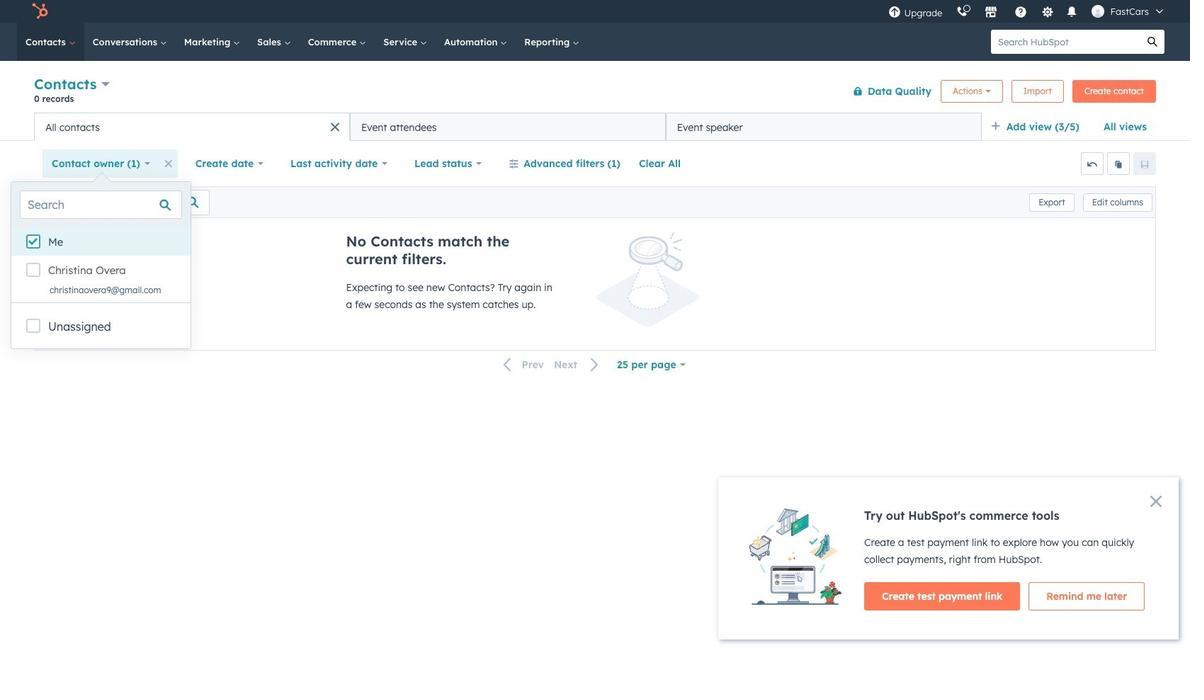 Task type: locate. For each thing, give the bounding box(es) containing it.
list box
[[11, 228, 191, 303]]

Search HubSpot search field
[[992, 30, 1141, 54]]

Search search field
[[20, 191, 182, 219]]

menu
[[882, 0, 1174, 23]]

banner
[[34, 73, 1157, 113]]

marketplaces image
[[986, 6, 998, 19]]

christina overa image
[[1093, 5, 1105, 18]]



Task type: vqa. For each thing, say whether or not it's contained in the screenshot.
Company 902 popup button
no



Task type: describe. For each thing, give the bounding box(es) containing it.
Search name, phone, email addresses, or company search field
[[38, 190, 210, 215]]

close image
[[1151, 496, 1162, 508]]

pagination navigation
[[495, 356, 608, 375]]



